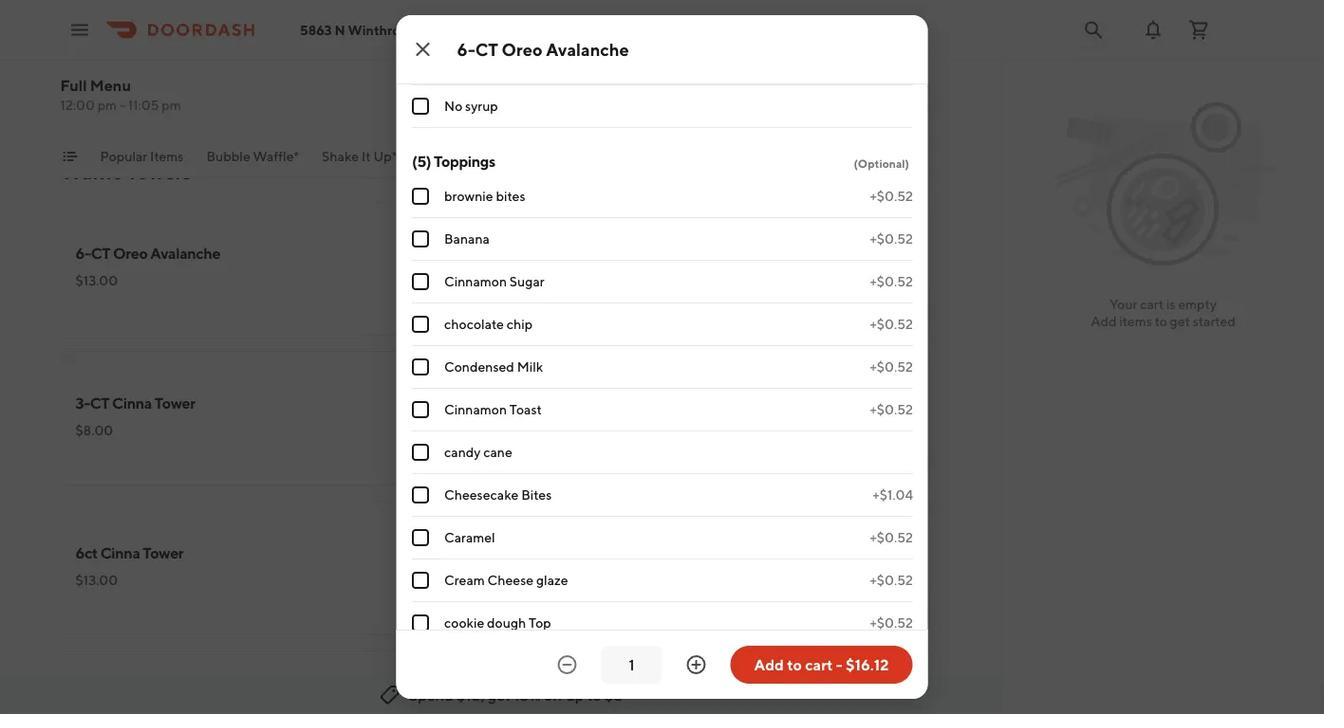 Task type: vqa. For each thing, say whether or not it's contained in the screenshot.
& in the Jiminy's Pumpkin & Berry Good Grub Training Dog Treats (6 oz)
no



Task type: describe. For each thing, give the bounding box(es) containing it.
your cart is empty add items to get started
[[1091, 297, 1236, 329]]

bubble
[[206, 149, 250, 164]]

up*
[[373, 149, 397, 164]]

oreo for $13.00
[[113, 244, 148, 262]]

add inside your cart is empty add items to get started
[[1091, 314, 1117, 329]]

avalanche inside dialog
[[546, 39, 629, 59]]

is
[[1166, 297, 1175, 312]]

full menu 12:00 pm - 11:05 pm
[[60, 76, 181, 113]]

1 horizontal spatial towers*
[[462, 149, 508, 164]]

brownie bites
[[444, 188, 525, 204]]

cinnamon for cinnamon toast
[[444, 402, 506, 418]]

no sprinkles
[[444, 56, 520, 71]]

0 horizontal spatial waffle towers*
[[60, 159, 199, 184]]

add for 6-ct oreo avalanche
[[444, 301, 470, 317]]

$15,
[[456, 687, 485, 705]]

1 vertical spatial 6-ct oreo avalanche
[[75, 244, 220, 262]]

get inside your cart is empty add items to get started
[[1170, 314, 1190, 329]]

byo 6 ct
[[523, 244, 589, 262]]

add button for byo 3 ct
[[881, 594, 930, 625]]

3
[[557, 544, 566, 562]]

7 +$0.52 from the top
[[869, 530, 913, 546]]

banana
[[444, 231, 489, 247]]

full
[[60, 76, 87, 94]]

ave
[[411, 22, 435, 38]]

+$0.52 for toast
[[869, 402, 913, 418]]

12:00
[[60, 97, 95, 113]]

add for 6ct cinna tower
[[444, 601, 470, 617]]

chocolate chip
[[444, 317, 532, 332]]

decrease quantity by 1 image
[[556, 654, 578, 677]]

candy
[[444, 445, 480, 460]]

sprinkle
[[609, 694, 664, 712]]

spend
[[409, 687, 453, 705]]

add to cart - $16.12 button
[[730, 646, 913, 684]]

off
[[544, 687, 563, 705]]

syrup
[[465, 98, 498, 114]]

- inside button
[[836, 656, 843, 674]]

brownie
[[444, 188, 493, 204]]

5863
[[300, 22, 332, 38]]

+$0.52 for dough
[[869, 616, 913, 631]]

3-ct oreo avalanche
[[523, 394, 667, 412]]

6-ct mount sprinkle
[[523, 694, 664, 712]]

milk
[[516, 359, 543, 375]]

bites
[[495, 188, 525, 204]]

items
[[1119, 314, 1152, 329]]

avalanche for $13.00
[[150, 244, 220, 262]]

6- inside dialog
[[457, 39, 475, 59]]

3-ct cinna tower
[[75, 394, 195, 412]]

5863 n winthrop ave
[[300, 22, 435, 38]]

(optional)
[[853, 157, 909, 170]]

add button for 3-ct cinna tower
[[433, 444, 482, 475]]

close 6-ct oreo avalanche image
[[411, 38, 434, 61]]

$5
[[604, 687, 623, 705]]

shake
[[322, 149, 359, 164]]

cinnamon sugar
[[444, 274, 544, 289]]

sprinkles
[[465, 56, 520, 71]]

no strawberry
[[444, 13, 531, 28]]

$13.00 for 6ct
[[75, 573, 118, 588]]

oreo inside dialog
[[502, 39, 543, 59]]

add button for 6ct cinna tower
[[433, 594, 482, 625]]

+$0.52 for cheese
[[869, 573, 913, 588]]

n
[[335, 22, 345, 38]]

condensed milk
[[444, 359, 543, 375]]

no for no strawberry
[[444, 13, 462, 28]]

6-ct oreo avalanche inside dialog
[[457, 39, 629, 59]]

chocolate
[[444, 317, 503, 332]]

$10.00
[[75, 41, 120, 57]]

cookie dough top
[[444, 616, 551, 631]]

byo 3 ct
[[523, 544, 588, 562]]

- inside full menu 12:00 pm - 11:05 pm
[[120, 97, 125, 113]]

0 vertical spatial tower
[[154, 394, 195, 412]]

1 vertical spatial cinna
[[100, 544, 140, 562]]

+$0.52 for chip
[[869, 317, 913, 332]]

add button for double chocolate shake
[[433, 63, 482, 93]]

0 horizontal spatial waffle
[[60, 159, 122, 184]]

cinnamon for cinnamon sugar
[[444, 274, 506, 289]]

strawberry
[[465, 13, 531, 28]]

(5) toppings
[[411, 152, 495, 170]]

your
[[1110, 297, 1137, 312]]

No syrup checkbox
[[411, 98, 429, 115]]

notification bell image
[[1142, 19, 1165, 41]]

double
[[75, 13, 125, 31]]

+$1.04
[[872, 487, 913, 503]]

0 items, open order cart image
[[1187, 19, 1210, 41]]

6ct cinna tower
[[75, 544, 183, 562]]

$8.00 for 3-ct oreo avalanche
[[523, 423, 561, 438]]

15%
[[514, 687, 541, 705]]

2 +$0.52 from the top
[[869, 231, 913, 247]]

6-ct oreo avalanche dialog
[[396, 0, 928, 715]]

double chocolate shake
[[75, 13, 238, 31]]

add inside add to cart - $16.12 button
[[754, 656, 784, 674]]

dough
[[486, 616, 526, 631]]

add for byo 6 ct
[[892, 301, 918, 317]]

no for no syrup
[[444, 98, 462, 114]]

cheese
[[487, 573, 533, 588]]

shake it up*
[[322, 149, 397, 164]]

sugar
[[509, 274, 544, 289]]

bubble waffle* button
[[206, 147, 299, 177]]

open menu image
[[68, 19, 91, 41]]

shake it up* button
[[322, 147, 397, 177]]

cart inside button
[[805, 656, 833, 674]]

1 horizontal spatial waffle
[[420, 149, 459, 164]]



Task type: locate. For each thing, give the bounding box(es) containing it.
2 byo from the top
[[523, 544, 555, 562]]

cream
[[444, 573, 484, 588]]

to inside your cart is empty add items to get started
[[1155, 314, 1167, 329]]

$8.00 down toast
[[523, 423, 561, 438]]

0 vertical spatial byo
[[523, 244, 555, 262]]

add
[[444, 70, 470, 85], [444, 301, 470, 317], [892, 301, 918, 317], [1091, 314, 1117, 329], [444, 451, 470, 467], [444, 601, 470, 617], [892, 601, 918, 617], [754, 656, 784, 674]]

to for get
[[1155, 314, 1167, 329]]

2 pm from the left
[[162, 97, 181, 113]]

1 horizontal spatial 3-
[[523, 394, 538, 412]]

0 horizontal spatial -
[[120, 97, 125, 113]]

byo left 3 on the left bottom of page
[[523, 544, 555, 562]]

$8.00
[[75, 423, 113, 438], [523, 423, 561, 438], [523, 573, 561, 588]]

No Strawberry checkbox
[[411, 12, 429, 29]]

oreo
[[502, 39, 543, 59], [113, 244, 148, 262], [560, 394, 595, 412]]

toppings
[[433, 152, 495, 170]]

group inside 6-ct oreo avalanche dialog
[[411, 0, 913, 128]]

1 pm from the left
[[97, 97, 117, 113]]

2 horizontal spatial oreo
[[560, 394, 595, 412]]

cart inside your cart is empty add items to get started
[[1140, 297, 1164, 312]]

-
[[120, 97, 125, 113], [836, 656, 843, 674]]

1 horizontal spatial waffle towers*
[[420, 149, 508, 164]]

byo
[[523, 244, 555, 262], [523, 544, 555, 562]]

chip
[[506, 317, 532, 332]]

started
[[1193, 314, 1236, 329]]

2 3- from the left
[[523, 394, 538, 412]]

avalanche
[[546, 39, 629, 59], [150, 244, 220, 262], [597, 394, 667, 412]]

1 vertical spatial cart
[[805, 656, 833, 674]]

1 vertical spatial cinnamon
[[444, 402, 506, 418]]

0 vertical spatial cart
[[1140, 297, 1164, 312]]

pm
[[97, 97, 117, 113], [162, 97, 181, 113]]

$8.00 down the byo 3 ct
[[523, 573, 561, 588]]

0 vertical spatial cinnamon
[[444, 274, 506, 289]]

add for byo 3 ct
[[892, 601, 918, 617]]

shake
[[199, 13, 238, 31]]

add button for byo 6 ct
[[881, 294, 930, 325]]

0 horizontal spatial to
[[587, 687, 601, 705]]

0 horizontal spatial 3-
[[75, 394, 90, 412]]

1 horizontal spatial to
[[787, 656, 802, 674]]

cinnamon up candy cane
[[444, 402, 506, 418]]

+$0.52 for milk
[[869, 359, 913, 375]]

0 vertical spatial cinna
[[112, 394, 152, 412]]

$13.00 for 6-
[[75, 273, 118, 289]]

1 vertical spatial byo
[[523, 544, 555, 562]]

+$0.52
[[869, 188, 913, 204], [869, 231, 913, 247], [869, 274, 913, 289], [869, 317, 913, 332], [869, 359, 913, 375], [869, 402, 913, 418], [869, 530, 913, 546], [869, 573, 913, 588], [869, 616, 913, 631]]

2 vertical spatial no
[[444, 98, 462, 114]]

- left 11:05
[[120, 97, 125, 113]]

4 +$0.52 from the top
[[869, 317, 913, 332]]

group containing no strawberry
[[411, 0, 913, 128]]

1 horizontal spatial pm
[[162, 97, 181, 113]]

no
[[444, 13, 462, 28], [444, 56, 462, 71], [444, 98, 462, 114]]

increase quantity by 1 image
[[685, 654, 708, 677]]

glaze
[[536, 573, 568, 588]]

Current quantity is 1 number field
[[613, 655, 651, 676]]

to right up
[[587, 687, 601, 705]]

11:05
[[128, 97, 159, 113]]

0 vertical spatial 6-
[[457, 39, 475, 59]]

1 vertical spatial oreo
[[113, 244, 148, 262]]

0 horizontal spatial cart
[[805, 656, 833, 674]]

waffle up 'brownie'
[[420, 149, 459, 164]]

0 vertical spatial to
[[1155, 314, 1167, 329]]

bubble waffle*
[[206, 149, 299, 164]]

cream cheese glaze
[[444, 573, 568, 588]]

(5) toppings group
[[411, 151, 913, 715]]

waffle towers*
[[420, 149, 508, 164], [60, 159, 199, 184]]

1 horizontal spatial oreo
[[502, 39, 543, 59]]

cinnamon up chocolate
[[444, 274, 506, 289]]

(5)
[[411, 152, 431, 170]]

0 horizontal spatial 6-ct oreo avalanche
[[75, 244, 220, 262]]

2 horizontal spatial 6-
[[523, 694, 539, 712]]

3- for 3-ct cinna tower
[[75, 394, 90, 412]]

get down is
[[1170, 314, 1190, 329]]

0 horizontal spatial pm
[[97, 97, 117, 113]]

0 vertical spatial 6-ct oreo avalanche
[[457, 39, 629, 59]]

ct inside dialog
[[475, 39, 498, 59]]

add to cart - $16.12
[[754, 656, 889, 674]]

candy cane checkbox
[[411, 444, 429, 461]]

$16.12
[[846, 656, 889, 674]]

+$0.52 for sugar
[[869, 274, 913, 289]]

0 vertical spatial no
[[444, 13, 462, 28]]

6
[[557, 244, 566, 262]]

2 $13.00 from the top
[[75, 573, 118, 588]]

3 no from the top
[[444, 98, 462, 114]]

waffle down 12:00
[[60, 159, 122, 184]]

0 horizontal spatial 6-
[[75, 244, 91, 262]]

add for 3-ct cinna tower
[[444, 451, 470, 467]]

avalanche for $8.00
[[597, 394, 667, 412]]

oreo for $8.00
[[560, 394, 595, 412]]

6-ct oreo avalanche down popular items button
[[75, 244, 220, 262]]

2 vertical spatial 6-
[[523, 694, 539, 712]]

no left syrup
[[444, 98, 462, 114]]

1 vertical spatial no
[[444, 56, 462, 71]]

0 vertical spatial get
[[1170, 314, 1190, 329]]

$12.00
[[523, 273, 566, 289]]

cookie
[[444, 616, 484, 631]]

1 $13.00 from the top
[[75, 273, 118, 289]]

1 horizontal spatial cart
[[1140, 297, 1164, 312]]

6-ct oreo avalanche down strawberry
[[457, 39, 629, 59]]

1 vertical spatial get
[[488, 687, 511, 705]]

1 no from the top
[[444, 13, 462, 28]]

cart
[[1140, 297, 1164, 312], [805, 656, 833, 674]]

3- for 3-ct oreo avalanche
[[523, 394, 538, 412]]

top
[[528, 616, 551, 631]]

6-ct oreo avalanche
[[457, 39, 629, 59], [75, 244, 220, 262]]

byo left '6'
[[523, 244, 555, 262]]

+$0.52 for bites
[[869, 188, 913, 204]]

ct
[[475, 39, 498, 59], [91, 244, 110, 262], [569, 244, 589, 262], [90, 394, 109, 412], [538, 394, 557, 412], [568, 544, 588, 562], [539, 694, 558, 712]]

$8.00 for byo 3 ct
[[523, 573, 561, 588]]

candy cane
[[444, 445, 512, 460]]

popular
[[100, 149, 147, 164]]

2 vertical spatial to
[[587, 687, 601, 705]]

1 byo from the top
[[523, 244, 555, 262]]

6-
[[457, 39, 475, 59], [75, 244, 91, 262], [523, 694, 539, 712]]

2 vertical spatial avalanche
[[597, 394, 667, 412]]

1 vertical spatial -
[[836, 656, 843, 674]]

0 vertical spatial avalanche
[[546, 39, 629, 59]]

no for no sprinkles
[[444, 56, 462, 71]]

0 horizontal spatial oreo
[[113, 244, 148, 262]]

0 vertical spatial $13.00
[[75, 273, 118, 289]]

popular items button
[[100, 147, 184, 177]]

oreo down strawberry
[[502, 39, 543, 59]]

byo for byo 3 ct
[[523, 544, 555, 562]]

towers* up the brownie bites
[[462, 149, 508, 164]]

add for double chocolate shake
[[444, 70, 470, 85]]

1 vertical spatial to
[[787, 656, 802, 674]]

oreo right toast
[[560, 394, 595, 412]]

tower
[[154, 394, 195, 412], [143, 544, 183, 562]]

No Sprinkles checkbox
[[411, 55, 429, 72]]

9 +$0.52 from the top
[[869, 616, 913, 631]]

5863 n winthrop ave button
[[300, 22, 450, 38]]

get
[[1170, 314, 1190, 329], [488, 687, 511, 705]]

to for $5
[[587, 687, 601, 705]]

no right the 'no sprinkles' option at top
[[444, 56, 462, 71]]

1 horizontal spatial 6-ct oreo avalanche
[[457, 39, 629, 59]]

waffle towers* up 'brownie'
[[420, 149, 508, 164]]

popular items
[[100, 149, 184, 164]]

$13.00
[[75, 273, 118, 289], [75, 573, 118, 588]]

caramel
[[444, 530, 495, 546]]

2 vertical spatial oreo
[[560, 394, 595, 412]]

1 horizontal spatial 6-
[[457, 39, 475, 59]]

cinnamon
[[444, 274, 506, 289], [444, 402, 506, 418]]

waffle*
[[253, 149, 299, 164]]

1 cinnamon from the top
[[444, 274, 506, 289]]

0 vertical spatial -
[[120, 97, 125, 113]]

1 vertical spatial tower
[[143, 544, 183, 562]]

cane
[[483, 445, 512, 460]]

bites
[[521, 487, 551, 503]]

None checkbox
[[411, 231, 429, 248], [411, 487, 429, 504], [411, 530, 429, 547], [411, 231, 429, 248], [411, 487, 429, 504], [411, 530, 429, 547]]

0 horizontal spatial get
[[488, 687, 511, 705]]

2 cinnamon from the top
[[444, 402, 506, 418]]

pm right 11:05
[[162, 97, 181, 113]]

no syrup
[[444, 98, 498, 114]]

cheesecake bites
[[444, 487, 551, 503]]

1 vertical spatial avalanche
[[150, 244, 220, 262]]

pm down menu
[[97, 97, 117, 113]]

it
[[362, 149, 371, 164]]

byo for byo 6 ct
[[523, 244, 555, 262]]

3-
[[75, 394, 90, 412], [523, 394, 538, 412]]

to left $16.12
[[787, 656, 802, 674]]

1 +$0.52 from the top
[[869, 188, 913, 204]]

items
[[150, 149, 184, 164]]

group
[[411, 0, 913, 128]]

to down is
[[1155, 314, 1167, 329]]

0 vertical spatial oreo
[[502, 39, 543, 59]]

winthrop
[[348, 22, 408, 38]]

mount
[[561, 694, 606, 712]]

towers* left bubble on the top left
[[126, 159, 199, 184]]

2 horizontal spatial to
[[1155, 314, 1167, 329]]

empty
[[1178, 297, 1217, 312]]

- left $16.12
[[836, 656, 843, 674]]

$8.00 for 3-ct cinna tower
[[75, 423, 113, 438]]

waffle
[[420, 149, 459, 164], [60, 159, 122, 184]]

menu
[[90, 76, 131, 94]]

6ct
[[75, 544, 98, 562]]

spend $15, get 15% off up to $5
[[409, 687, 623, 705]]

3 +$0.52 from the top
[[869, 274, 913, 289]]

cinnamon toast
[[444, 402, 541, 418]]

towers*
[[462, 149, 508, 164], [126, 159, 199, 184]]

cart left is
[[1140, 297, 1164, 312]]

None checkbox
[[411, 188, 429, 205], [411, 273, 429, 290], [411, 316, 429, 333], [411, 359, 429, 376], [411, 401, 429, 419], [411, 572, 429, 589], [411, 615, 429, 632], [411, 188, 429, 205], [411, 273, 429, 290], [411, 316, 429, 333], [411, 359, 429, 376], [411, 401, 429, 419], [411, 572, 429, 589], [411, 615, 429, 632]]

no right 'ave'
[[444, 13, 462, 28]]

1 horizontal spatial -
[[836, 656, 843, 674]]

add button for 6-ct oreo avalanche
[[433, 294, 482, 325]]

1 vertical spatial 6-
[[75, 244, 91, 262]]

to inside button
[[787, 656, 802, 674]]

0 horizontal spatial towers*
[[126, 159, 199, 184]]

cart left $16.12
[[805, 656, 833, 674]]

1 3- from the left
[[75, 394, 90, 412]]

2 no from the top
[[444, 56, 462, 71]]

chocolate
[[127, 13, 197, 31]]

cheesecake
[[444, 487, 518, 503]]

5 +$0.52 from the top
[[869, 359, 913, 375]]

up
[[566, 687, 584, 705]]

1 horizontal spatial get
[[1170, 314, 1190, 329]]

get left "15%"
[[488, 687, 511, 705]]

6 +$0.52 from the top
[[869, 402, 913, 418]]

waffle towers* down 11:05
[[60, 159, 199, 184]]

to
[[1155, 314, 1167, 329], [787, 656, 802, 674], [587, 687, 601, 705]]

oreo down popular items button
[[113, 244, 148, 262]]

8 +$0.52 from the top
[[869, 573, 913, 588]]

1 vertical spatial $13.00
[[75, 573, 118, 588]]

condensed
[[444, 359, 514, 375]]

toast
[[509, 402, 541, 418]]

$8.00 down 3-ct cinna tower
[[75, 423, 113, 438]]



